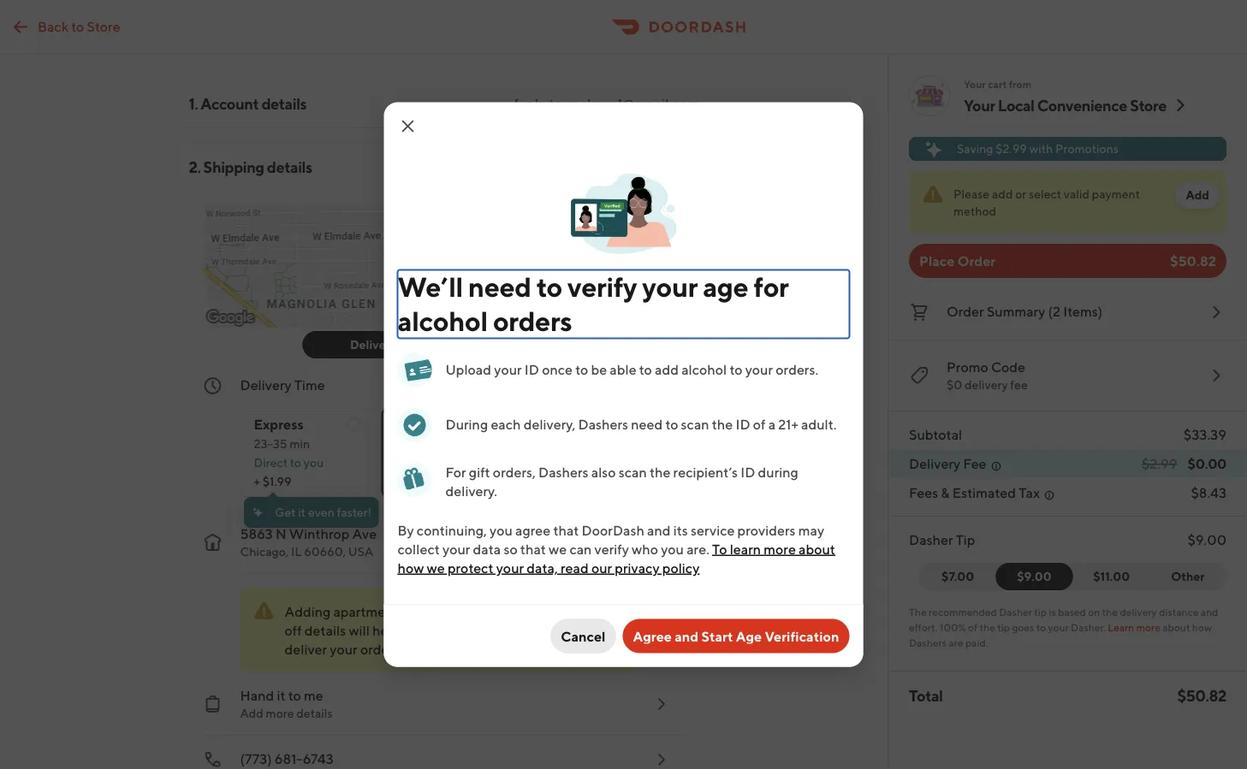 Task type: vqa. For each thing, say whether or not it's contained in the screenshot.
for to the left
yes



Task type: describe. For each thing, give the bounding box(es) containing it.
2. shipping details
[[189, 158, 312, 176]]

service
[[691, 522, 735, 538]]

your local convenience store
[[964, 96, 1167, 114]]

orders,
[[493, 464, 536, 480]]

to learn more about how we protect your data, read our privacy policy
[[398, 541, 836, 576]]

21+
[[779, 417, 799, 433]]

your inside adding apartment number and drop off details will help dashers efficiently deliver your order.
[[330, 642, 358, 658]]

are
[[949, 637, 964, 649]]

we'll need to verify your age for alcohol orders
[[398, 271, 789, 338]]

to
[[712, 541, 727, 557]]

chicago,
[[240, 545, 289, 559]]

$9.00 button
[[996, 563, 1073, 591]]

for inside we'll need to verify your age for alcohol orders
[[754, 271, 789, 303]]

faster!
[[337, 506, 372, 520]]

effort.
[[909, 622, 938, 634]]

saving $2.99 with promotions button
[[909, 137, 1227, 161]]

$0
[[947, 378, 963, 392]]

upload
[[446, 362, 492, 378]]

option group containing express
[[240, 395, 685, 498]]

about inside to learn more about how we protect your data, read our privacy policy
[[799, 541, 836, 557]]

delivery inside the recommended dasher tip is based on the delivery distance and effort. 100% of the tip goes to your dasher.
[[1120, 606, 1158, 618]]

tip
[[956, 532, 976, 548]]

the recommended dasher tip is based on the delivery distance and effort. 100% of the tip goes to your dasher.
[[909, 606, 1219, 634]]

0 vertical spatial scan
[[681, 417, 710, 433]]

your for your local convenience store
[[964, 96, 996, 114]]

for inside radio
[[599, 417, 617, 433]]

express
[[254, 417, 304, 433]]

1 horizontal spatial alcohol
[[682, 362, 727, 378]]

2 horizontal spatial you
[[661, 541, 684, 557]]

to inside the recommended dasher tip is based on the delivery distance and effort. 100% of the tip goes to your dasher.
[[1037, 622, 1046, 634]]

hand it to me add more details
[[240, 688, 333, 721]]

privacy
[[615, 560, 660, 576]]

verify inside by continuing, you agree that doordash and its service providers may collect your data so that we can verify who you are.
[[595, 541, 629, 557]]

later
[[620, 417, 649, 433]]

the left a
[[712, 417, 733, 433]]

0 vertical spatial that
[[554, 522, 579, 538]]

other
[[1172, 570, 1205, 584]]

add inside 'please add or select valid payment method'
[[992, 187, 1013, 201]]

need inside we'll need to verify your age for alcohol orders
[[468, 271, 531, 303]]

adding apartment number and drop off details will help dashers efficiently deliver your order. status
[[240, 588, 634, 673]]

agree
[[516, 522, 551, 538]]

tip amount option group
[[920, 563, 1227, 591]]

during
[[446, 417, 488, 433]]

to right able
[[640, 362, 652, 378]]

$7.00 button
[[920, 563, 1007, 591]]

learn
[[730, 541, 761, 557]]

we inside by continuing, you agree that doordash and its service providers may collect your data so that we can verify who you are.
[[549, 541, 567, 557]]

about how dashers are paid.
[[909, 622, 1213, 649]]

add inside hand it to me add more details
[[240, 707, 264, 721]]

get it even faster!
[[275, 506, 372, 520]]

fees
[[909, 485, 939, 501]]

delivery inside promo code $0 delivery fee
[[965, 378, 1008, 392]]

dasher.
[[1071, 622, 1106, 634]]

Other button
[[1150, 563, 1227, 591]]

1 horizontal spatial $9.00
[[1188, 532, 1227, 548]]

order.
[[360, 642, 396, 658]]

your inside by continuing, you agree that doordash and its service providers may collect your data so that we can verify who you are.
[[443, 541, 470, 557]]

saving $2.99 with promotions
[[957, 142, 1119, 156]]

delivery or pickup selector option group
[[303, 331, 585, 359]]

of inside the recommended dasher tip is based on the delivery distance and effort. 100% of the tip goes to your dasher.
[[969, 622, 978, 634]]

details inside adding apartment number and drop off details will help dashers efficiently deliver your order.
[[305, 623, 346, 639]]

by continuing, you agree that doordash and its service providers may collect your data so that we can verify who you are.
[[398, 522, 825, 557]]

we inside to learn more about how we protect your data, read our privacy policy
[[427, 560, 445, 576]]

orders
[[493, 305, 572, 338]]

who
[[632, 541, 658, 557]]

the
[[909, 606, 927, 618]]

il
[[291, 545, 302, 559]]

age
[[736, 628, 762, 645]]

0 vertical spatial order
[[958, 253, 996, 269]]

$11.00
[[1094, 570, 1130, 584]]

code
[[992, 359, 1026, 375]]

how inside to learn more about how we protect your data, read our privacy policy
[[398, 560, 424, 576]]

5863
[[240, 526, 273, 542]]

promo
[[947, 359, 989, 375]]

hand
[[240, 688, 274, 704]]

promotions
[[1056, 142, 1119, 156]]

add inside "we'll need to verify your age for alcohol orders" dialog
[[655, 362, 679, 378]]

$8.43
[[1191, 485, 1227, 501]]

0 horizontal spatial dasher
[[909, 532, 954, 548]]

of inside "we'll need to verify your age for alcohol orders" dialog
[[753, 417, 766, 433]]

order inside button
[[947, 304, 984, 320]]

even
[[308, 506, 335, 520]]

place order
[[920, 253, 996, 269]]

your inside we'll need to verify your age for alcohol orders
[[643, 271, 698, 303]]

be
[[591, 362, 607, 378]]

help
[[373, 623, 400, 639]]

goes
[[1013, 622, 1035, 634]]

and inside the recommended dasher tip is based on the delivery distance and effort. 100% of the tip goes to your dasher.
[[1201, 606, 1219, 618]]

learn
[[1108, 622, 1135, 634]]

your cart from
[[964, 78, 1032, 90]]

1 vertical spatial $2.99
[[1142, 456, 1178, 472]]

so
[[504, 541, 518, 557]]

adult.
[[802, 417, 837, 433]]

2 horizontal spatial delivery
[[909, 456, 961, 472]]

agree and start age verification button
[[623, 619, 850, 654]]

it for hand
[[277, 688, 286, 704]]

get
[[275, 506, 296, 520]]

also
[[591, 464, 616, 480]]

the inside the for gift orders, dashers also scan the recipient's id during delivery.
[[650, 464, 671, 480]]

me
[[304, 688, 323, 704]]

funkytownclown1@gmail.com
[[514, 95, 699, 112]]

back to store
[[38, 18, 120, 34]]

and inside by continuing, you agree that doordash and its service providers may collect your data so that we can verify who you are.
[[647, 522, 671, 538]]

get it even faster! tooltip
[[244, 492, 379, 528]]

by
[[398, 522, 414, 538]]

details inside hand it to me add more details
[[297, 707, 333, 721]]

$1.99
[[263, 475, 292, 489]]

0 vertical spatial 28–40
[[619, 377, 660, 393]]

age
[[703, 271, 749, 303]]

address
[[574, 605, 617, 619]]

based
[[1058, 606, 1087, 618]]

how inside about how dashers are paid.
[[1193, 622, 1213, 634]]

0 vertical spatial id
[[525, 362, 539, 378]]

$33.39
[[1184, 427, 1227, 443]]

fee
[[964, 456, 987, 472]]

to inside hand it to me add more details
[[288, 688, 301, 704]]

fees & estimated
[[909, 485, 1016, 501]]

1 vertical spatial that
[[521, 541, 546, 557]]

local
[[998, 96, 1035, 114]]

adding apartment number and drop off details will help dashers efficiently deliver your order.
[[285, 604, 518, 658]]

2. shipping
[[189, 158, 264, 176]]

to inside button
[[71, 18, 84, 34]]

agree and start age verification
[[633, 628, 840, 645]]

$2.99 inside button
[[996, 142, 1027, 156]]

schedule for later
[[536, 417, 649, 433]]

1 vertical spatial you
[[490, 522, 513, 538]]

method
[[954, 204, 997, 218]]

orders.
[[776, 362, 819, 378]]

more inside to learn more about how we protect your data, read our privacy policy
[[764, 541, 796, 557]]



Task type: locate. For each thing, give the bounding box(es) containing it.
1 vertical spatial $50.82
[[1178, 687, 1227, 705]]

your for your cart from
[[964, 78, 986, 90]]

tip left is
[[1035, 606, 1047, 618]]

0 horizontal spatial delivery
[[965, 378, 1008, 392]]

id left a
[[736, 417, 751, 433]]

paid.
[[966, 637, 989, 649]]

we down collect
[[427, 560, 445, 576]]

0 vertical spatial store
[[87, 18, 120, 34]]

1 vertical spatial store
[[1130, 96, 1167, 114]]

summary
[[987, 304, 1046, 320]]

0 horizontal spatial delivery
[[240, 377, 292, 393]]

delivery up learn more link
[[1120, 606, 1158, 618]]

1. account
[[189, 94, 259, 113]]

scan right also
[[619, 464, 647, 480]]

please
[[954, 187, 990, 201]]

(2
[[1049, 304, 1061, 320]]

0 horizontal spatial store
[[87, 18, 120, 34]]

min down standard in the left bottom of the page
[[433, 437, 453, 451]]

0 vertical spatial alcohol
[[398, 305, 488, 338]]

1 horizontal spatial min
[[433, 437, 453, 451]]

edit address button
[[537, 599, 627, 626]]

store right "convenience"
[[1130, 96, 1167, 114]]

tip
[[1035, 606, 1047, 618], [998, 622, 1010, 634]]

1 horizontal spatial delivery
[[1120, 606, 1158, 618]]

our
[[592, 560, 612, 576]]

scan inside the for gift orders, dashers also scan the recipient's id during delivery.
[[619, 464, 647, 480]]

1 vertical spatial it
[[277, 688, 286, 704]]

min inside 23–35 min direct to you + $1.99
[[290, 437, 310, 451]]

$50.82
[[1171, 253, 1217, 269], [1178, 687, 1227, 705]]

back to store button
[[0, 10, 131, 44]]

it inside get it even faster! tooltip
[[298, 506, 306, 520]]

$9.00 up is
[[1017, 570, 1052, 584]]

details right the 2. shipping
[[267, 158, 312, 176]]

items)
[[1064, 304, 1103, 320]]

verify down doordash
[[595, 541, 629, 557]]

min down express
[[290, 437, 310, 451]]

0 vertical spatial how
[[398, 560, 424, 576]]

order left summary
[[947, 304, 984, 320]]

your inside the recommended dasher tip is based on the delivery distance and effort. 100% of the tip goes to your dasher.
[[1048, 622, 1069, 634]]

1. account details
[[189, 94, 307, 113]]

and left its
[[647, 522, 671, 538]]

your down continuing,
[[443, 541, 470, 557]]

1 horizontal spatial scan
[[681, 417, 710, 433]]

able
[[610, 362, 637, 378]]

1 horizontal spatial store
[[1130, 96, 1167, 114]]

28–40 up during each delivery, dashers need to scan the id of a 21+ adult.
[[619, 377, 660, 393]]

1 horizontal spatial that
[[554, 522, 579, 538]]

and inside adding apartment number and drop off details will help dashers efficiently deliver your order.
[[453, 604, 476, 620]]

time
[[294, 377, 325, 393]]

1 horizontal spatial of
[[969, 622, 978, 634]]

upload your id once to be able to add alcohol to your orders.
[[446, 362, 819, 378]]

continuing,
[[417, 522, 487, 538]]

doordash
[[582, 522, 645, 538]]

and right distance
[[1201, 606, 1219, 618]]

23–35
[[254, 437, 287, 451]]

1 vertical spatial delivery
[[1120, 606, 1158, 618]]

recipient's
[[674, 464, 738, 480]]

tax
[[1019, 485, 1040, 501]]

1 vertical spatial we
[[427, 560, 445, 576]]

details down me at the bottom left of page
[[297, 707, 333, 721]]

verify up orders
[[568, 271, 637, 303]]

it right "get"
[[298, 506, 306, 520]]

1 vertical spatial delivery
[[240, 377, 292, 393]]

dashers inside adding apartment number and drop off details will help dashers efficiently deliver your order.
[[403, 623, 453, 639]]

to right later
[[666, 417, 679, 433]]

dashers
[[578, 417, 629, 433], [539, 464, 589, 480], [403, 623, 453, 639], [909, 637, 947, 649]]

$11.00 button
[[1063, 563, 1151, 591]]

0 vertical spatial add
[[1186, 188, 1210, 202]]

your left age
[[643, 271, 698, 303]]

or
[[1016, 187, 1027, 201]]

0 vertical spatial we
[[549, 541, 567, 557]]

1 vertical spatial how
[[1193, 622, 1213, 634]]

0 horizontal spatial $2.99
[[996, 142, 1027, 156]]

dashers inside about how dashers are paid.
[[909, 637, 947, 649]]

681-
[[275, 751, 303, 768]]

tip left goes
[[998, 622, 1010, 634]]

order summary (2 items)
[[947, 304, 1103, 320]]

2 your from the top
[[964, 96, 996, 114]]

it for get
[[298, 506, 306, 520]]

0 vertical spatial about
[[799, 541, 836, 557]]

1 vertical spatial for
[[599, 417, 617, 433]]

your inside button
[[964, 96, 996, 114]]

28–40 min up during each delivery, dashers need to scan the id of a 21+ adult.
[[619, 377, 685, 393]]

1 your from the top
[[964, 78, 986, 90]]

cancel button
[[551, 619, 616, 654]]

and left start
[[675, 628, 699, 645]]

how down distance
[[1193, 622, 1213, 634]]

delivery down promo
[[965, 378, 1008, 392]]

your down cart
[[964, 96, 996, 114]]

1 vertical spatial about
[[1163, 622, 1191, 634]]

and left drop
[[453, 604, 476, 620]]

0 vertical spatial $2.99
[[996, 142, 1027, 156]]

id for during each delivery, dashers need to scan the id of a 21+ adult.
[[736, 417, 751, 433]]

0 horizontal spatial add
[[655, 362, 679, 378]]

0 horizontal spatial scan
[[619, 464, 647, 480]]

1 horizontal spatial we
[[549, 541, 567, 557]]

0 vertical spatial $50.82
[[1171, 253, 1217, 269]]

1 vertical spatial tip
[[998, 622, 1010, 634]]

that
[[554, 522, 579, 538], [521, 541, 546, 557]]

Schedule for later radio
[[523, 408, 684, 498]]

1 horizontal spatial it
[[298, 506, 306, 520]]

your down will
[[330, 642, 358, 658]]

&
[[941, 485, 950, 501]]

min
[[662, 377, 685, 393], [290, 437, 310, 451], [433, 437, 453, 451]]

5863 n winthrop ave chicago,  il 60660,  usa
[[240, 526, 377, 559]]

0 vertical spatial you
[[304, 456, 324, 470]]

we left "can"
[[549, 541, 567, 557]]

0 vertical spatial it
[[298, 506, 306, 520]]

delivery inside radio
[[350, 338, 396, 352]]

status containing please add or select valid payment method
[[909, 171, 1227, 234]]

to learn more about how we protect your data, read our privacy policy link
[[398, 541, 836, 576]]

0 horizontal spatial tip
[[998, 622, 1010, 634]]

to right direct
[[290, 456, 301, 470]]

0 horizontal spatial more
[[266, 707, 294, 721]]

1 horizontal spatial $2.99
[[1142, 456, 1178, 472]]

its
[[674, 522, 688, 538]]

of up paid.
[[969, 622, 978, 634]]

start
[[702, 628, 733, 645]]

$0.00
[[1188, 456, 1227, 472]]

order summary (2 items) button
[[909, 299, 1227, 326]]

dasher left tip
[[909, 532, 954, 548]]

add right able
[[655, 362, 679, 378]]

the right 'on'
[[1103, 606, 1118, 618]]

deliver
[[285, 642, 327, 658]]

28–40 down standard in the left bottom of the page
[[395, 437, 431, 451]]

1 horizontal spatial 28–40
[[619, 377, 660, 393]]

alcohol inside we'll need to verify your age for alcohol orders
[[398, 305, 488, 338]]

0 horizontal spatial min
[[290, 437, 310, 451]]

a
[[769, 417, 776, 433]]

1 vertical spatial your
[[964, 96, 996, 114]]

on
[[1089, 606, 1101, 618]]

status
[[909, 171, 1227, 234]]

add down hand
[[240, 707, 264, 721]]

cart
[[988, 78, 1007, 90]]

$2.99 left with
[[996, 142, 1027, 156]]

option group
[[240, 395, 685, 498]]

1 vertical spatial verify
[[595, 541, 629, 557]]

0 horizontal spatial you
[[304, 456, 324, 470]]

0 vertical spatial add
[[992, 187, 1013, 201]]

place
[[920, 253, 955, 269]]

convenience
[[1038, 96, 1128, 114]]

min up during each delivery, dashers need to scan the id of a 21+ adult.
[[662, 377, 685, 393]]

it right hand
[[277, 688, 286, 704]]

2 horizontal spatial min
[[662, 377, 685, 393]]

$9.00 up other
[[1188, 532, 1227, 548]]

1 vertical spatial need
[[631, 417, 663, 433]]

1 vertical spatial add
[[240, 707, 264, 721]]

ave
[[352, 526, 377, 542]]

0 horizontal spatial for
[[599, 417, 617, 433]]

we'll need to verify your age for alcohol orders dialog
[[384, 102, 864, 667]]

0 horizontal spatial 28–40
[[395, 437, 431, 451]]

None radio
[[240, 408, 368, 498], [381, 408, 509, 498], [240, 408, 368, 498], [381, 408, 509, 498]]

and inside agree and start age verification button
[[675, 628, 699, 645]]

to up orders
[[537, 271, 563, 303]]

(773) 681-6743
[[240, 751, 334, 768]]

to inside 23–35 min direct to you + $1.99
[[290, 456, 301, 470]]

$9.00 inside button
[[1017, 570, 1052, 584]]

id left once
[[525, 362, 539, 378]]

1 horizontal spatial more
[[764, 541, 796, 557]]

details right 1. account
[[262, 94, 307, 113]]

to left "orders."
[[730, 362, 743, 378]]

Pickup radio
[[434, 331, 585, 359]]

store
[[87, 18, 120, 34], [1130, 96, 1167, 114]]

you down its
[[661, 541, 684, 557]]

learn more
[[1108, 622, 1161, 634]]

1 vertical spatial order
[[947, 304, 984, 320]]

that down agree
[[521, 541, 546, 557]]

delivery,
[[524, 417, 576, 433]]

1 vertical spatial id
[[736, 417, 751, 433]]

and
[[647, 522, 671, 538], [453, 604, 476, 620], [1201, 606, 1219, 618], [675, 628, 699, 645]]

with
[[1030, 142, 1054, 156]]

store right back
[[87, 18, 120, 34]]

alcohol down the 'we'll'
[[398, 305, 488, 338]]

0 vertical spatial $9.00
[[1188, 532, 1227, 548]]

your down so
[[496, 560, 524, 576]]

dashers inside the for gift orders, dashers also scan the recipient's id during delivery.
[[539, 464, 589, 480]]

0 vertical spatial 28–40 min
[[619, 377, 685, 393]]

edit address
[[548, 605, 617, 619]]

0 vertical spatial for
[[754, 271, 789, 303]]

28–40
[[619, 377, 660, 393], [395, 437, 431, 451]]

0 vertical spatial delivery
[[965, 378, 1008, 392]]

1 horizontal spatial for
[[754, 271, 789, 303]]

more down providers
[[764, 541, 796, 557]]

of
[[753, 417, 766, 433], [969, 622, 978, 634]]

to
[[71, 18, 84, 34], [537, 271, 563, 303], [576, 362, 588, 378], [640, 362, 652, 378], [730, 362, 743, 378], [666, 417, 679, 433], [290, 456, 301, 470], [1037, 622, 1046, 634], [288, 688, 301, 704]]

28–40 min inside option group
[[395, 437, 453, 451]]

about inside about how dashers are paid.
[[1163, 622, 1191, 634]]

learn more link
[[1108, 622, 1161, 634]]

to left me at the bottom left of page
[[288, 688, 301, 704]]

1 horizontal spatial add
[[992, 187, 1013, 201]]

is
[[1049, 606, 1056, 618]]

to inside we'll need to verify your age for alcohol orders
[[537, 271, 563, 303]]

0 horizontal spatial it
[[277, 688, 286, 704]]

for right age
[[754, 271, 789, 303]]

your left "orders."
[[746, 362, 773, 378]]

1 horizontal spatial dasher
[[1000, 606, 1033, 618]]

order right place
[[958, 253, 996, 269]]

will
[[349, 623, 370, 639]]

1 vertical spatial alcohol
[[682, 362, 727, 378]]

2 vertical spatial delivery
[[909, 456, 961, 472]]

n
[[276, 526, 287, 542]]

1 horizontal spatial you
[[490, 522, 513, 538]]

2 horizontal spatial more
[[1137, 622, 1161, 634]]

scan
[[681, 417, 710, 433], [619, 464, 647, 480]]

delivery time
[[240, 377, 325, 393]]

subtotal
[[909, 427, 963, 443]]

0 horizontal spatial we
[[427, 560, 445, 576]]

1 vertical spatial scan
[[619, 464, 647, 480]]

0 vertical spatial tip
[[1035, 606, 1047, 618]]

select
[[1029, 187, 1062, 201]]

during
[[758, 464, 799, 480]]

you inside 23–35 min direct to you + $1.99
[[304, 456, 324, 470]]

details down adding
[[305, 623, 346, 639]]

providers
[[738, 522, 796, 538]]

1 horizontal spatial about
[[1163, 622, 1191, 634]]

id inside the for gift orders, dashers also scan the recipient's id during delivery.
[[741, 464, 756, 480]]

28–40 min down standard in the left bottom of the page
[[395, 437, 453, 451]]

add right payment
[[1186, 188, 1210, 202]]

policy
[[663, 560, 700, 576]]

standard
[[395, 417, 454, 433]]

to right back
[[71, 18, 84, 34]]

drop
[[479, 604, 508, 620]]

1 vertical spatial more
[[1137, 622, 1161, 634]]

for left later
[[599, 417, 617, 433]]

add left or
[[992, 187, 1013, 201]]

you right direct
[[304, 456, 324, 470]]

your down pickup option on the left top of page
[[494, 362, 522, 378]]

0 vertical spatial more
[[764, 541, 796, 557]]

from
[[1009, 78, 1032, 90]]

you up so
[[490, 522, 513, 538]]

may
[[799, 522, 825, 538]]

1 vertical spatial of
[[969, 622, 978, 634]]

adding
[[285, 604, 331, 620]]

about down distance
[[1163, 622, 1191, 634]]

1 horizontal spatial how
[[1193, 622, 1213, 634]]

dasher up goes
[[1000, 606, 1033, 618]]

total
[[909, 687, 943, 705]]

dasher inside the recommended dasher tip is based on the delivery distance and effort. 100% of the tip goes to your dasher.
[[1000, 606, 1033, 618]]

23–35 min direct to you + $1.99
[[254, 437, 324, 489]]

$2.99 left $0.00
[[1142, 456, 1178, 472]]

close we'll need to verify your age for alcohol orders image
[[398, 116, 418, 137]]

add
[[992, 187, 1013, 201], [655, 362, 679, 378]]

more down hand
[[266, 707, 294, 721]]

verify inside we'll need to verify your age for alcohol orders
[[568, 271, 637, 303]]

0 vertical spatial your
[[964, 78, 986, 90]]

1 vertical spatial 28–40 min
[[395, 437, 453, 451]]

1 horizontal spatial delivery
[[350, 338, 396, 352]]

are.
[[687, 541, 710, 557]]

0 vertical spatial dasher
[[909, 532, 954, 548]]

id for for gift orders, dashers also scan the recipient's id during delivery.
[[741, 464, 756, 480]]

id left during
[[741, 464, 756, 480]]

scan up recipient's
[[681, 417, 710, 433]]

Delivery radio
[[303, 331, 444, 359]]

1 vertical spatial $9.00
[[1017, 570, 1052, 584]]

payment
[[1093, 187, 1141, 201]]

0 horizontal spatial about
[[799, 541, 836, 557]]

0 vertical spatial of
[[753, 417, 766, 433]]

0 horizontal spatial $9.00
[[1017, 570, 1052, 584]]

2 vertical spatial id
[[741, 464, 756, 480]]

of left a
[[753, 417, 766, 433]]

schedule
[[536, 417, 596, 433]]

the up paid.
[[980, 622, 996, 634]]

0 vertical spatial verify
[[568, 271, 637, 303]]

your down is
[[1048, 622, 1069, 634]]

1 horizontal spatial tip
[[1035, 606, 1047, 618]]

it inside hand it to me add more details
[[277, 688, 286, 704]]

about down may
[[799, 541, 836, 557]]

1 horizontal spatial 28–40 min
[[619, 377, 685, 393]]

how down collect
[[398, 560, 424, 576]]

delivery.
[[446, 483, 498, 499]]

alcohol
[[398, 305, 488, 338], [682, 362, 727, 378]]

0 horizontal spatial alcohol
[[398, 305, 488, 338]]

more right learn
[[1137, 622, 1161, 634]]

to right goes
[[1037, 622, 1046, 634]]

add inside button
[[1186, 188, 1210, 202]]

more inside hand it to me add more details
[[266, 707, 294, 721]]

gift
[[469, 464, 490, 480]]

to left 'be' in the top left of the page
[[576, 362, 588, 378]]

fee
[[1011, 378, 1028, 392]]

for gift orders, dashers also scan the recipient's id during delivery.
[[446, 464, 799, 499]]

your left cart
[[964, 78, 986, 90]]

1 vertical spatial add
[[655, 362, 679, 378]]

0 horizontal spatial of
[[753, 417, 766, 433]]

1 vertical spatial dasher
[[1000, 606, 1033, 618]]

alcohol right able
[[682, 362, 727, 378]]

the left recipient's
[[650, 464, 671, 480]]

1 horizontal spatial add
[[1186, 188, 1210, 202]]

60660,
[[304, 545, 346, 559]]

that up "can"
[[554, 522, 579, 538]]

your inside to learn more about how we protect your data, read our privacy policy
[[496, 560, 524, 576]]

edit
[[548, 605, 571, 619]]

verification
[[765, 628, 840, 645]]

0 vertical spatial need
[[468, 271, 531, 303]]



